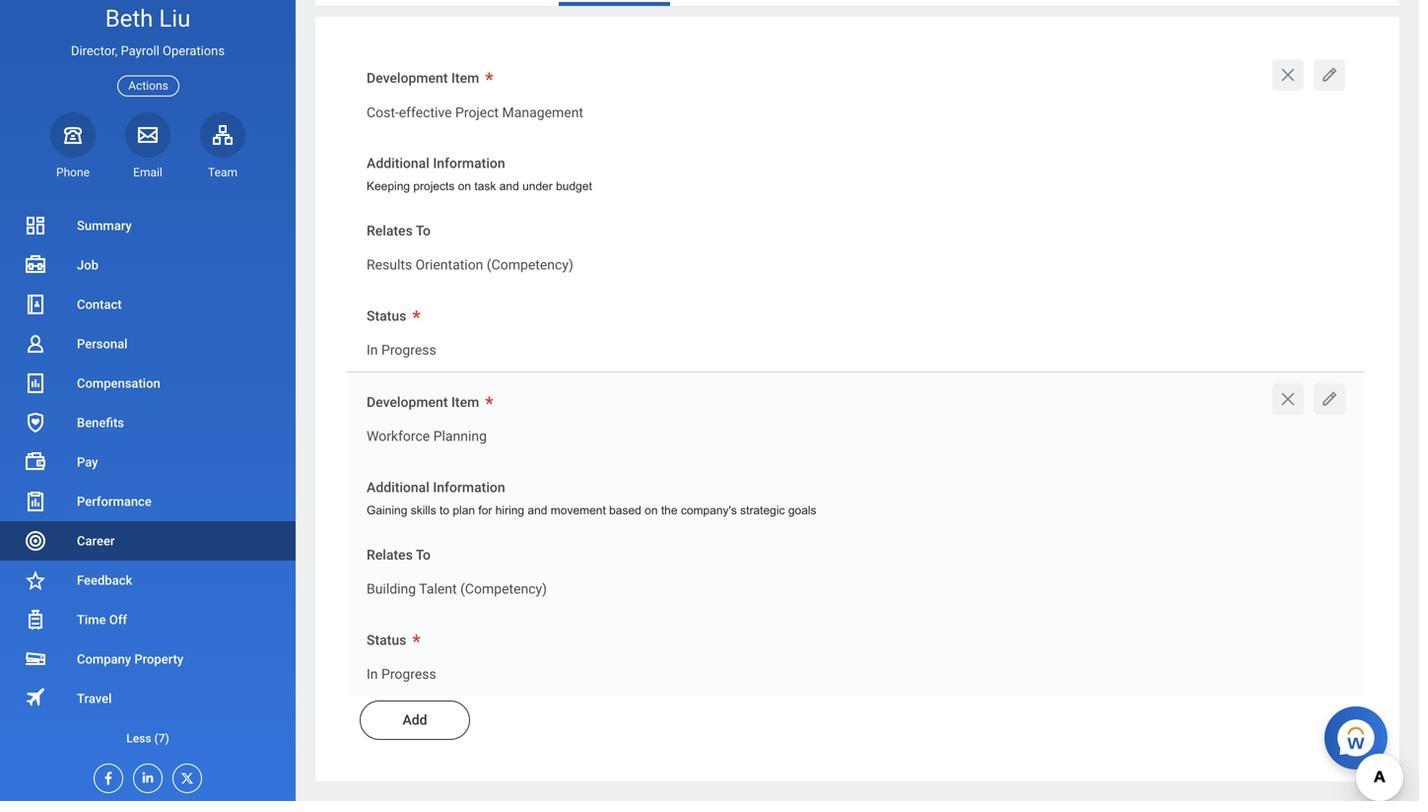 Task type: describe. For each thing, give the bounding box(es) containing it.
job
[[77, 258, 99, 273]]

x image for results orientation (competency)
[[1278, 65, 1298, 85]]

less (7)
[[126, 732, 169, 746]]

additional information gaining skills to plan for hiring and movement based on the company's strategic goals
[[367, 479, 817, 517]]

time off
[[77, 613, 127, 627]]

feedback
[[77, 573, 132, 588]]

benefits image
[[24, 411, 47, 435]]

to
[[440, 504, 450, 517]]

development for workforce
[[367, 394, 448, 410]]

company's
[[681, 504, 737, 517]]

hiring
[[496, 504, 524, 517]]

team beth liu element
[[200, 164, 245, 180]]

director, payroll operations
[[71, 44, 225, 58]]

progress for building
[[381, 666, 436, 683]]

for
[[478, 504, 492, 517]]

cost-
[[367, 104, 399, 121]]

time
[[77, 613, 106, 627]]

progress for results
[[381, 342, 436, 359]]

management
[[502, 104, 584, 121]]

goals
[[788, 504, 817, 517]]

additional for workforce
[[367, 479, 430, 496]]

travel link
[[0, 679, 296, 719]]

pay
[[77, 455, 98, 470]]

facebook image
[[95, 765, 116, 787]]

time off image
[[24, 608, 47, 632]]

career
[[77, 534, 115, 549]]

development item for cost-
[[367, 70, 479, 86]]

workday assistant region
[[1325, 699, 1396, 770]]

project
[[455, 104, 499, 121]]

time off link
[[0, 600, 296, 640]]

effective
[[399, 104, 452, 121]]

view team image
[[211, 123, 235, 147]]

Building Talent (Competency) text field
[[367, 569, 547, 604]]

item for planning
[[451, 394, 479, 410]]

phone button
[[50, 112, 96, 180]]

liu
[[159, 4, 191, 33]]

on inside additional information keeping projects on task and under budget
[[458, 180, 471, 193]]

travel
[[77, 691, 112, 706]]

performance link
[[0, 482, 296, 521]]

travel image
[[24, 686, 47, 709]]

relates to element for effective
[[367, 244, 573, 280]]

status element for results
[[367, 329, 436, 366]]

summary image
[[24, 214, 47, 238]]

contact
[[77, 297, 122, 312]]

relates to for building
[[367, 547, 431, 563]]

development for cost-
[[367, 70, 448, 86]]

compensation image
[[24, 372, 47, 395]]

add
[[403, 712, 427, 728]]

team link
[[200, 112, 245, 180]]

x image for building talent (competency)
[[1278, 389, 1298, 409]]

personal link
[[0, 324, 296, 364]]

benefits link
[[0, 403, 296, 443]]

(competency) for results orientation (competency)
[[487, 257, 573, 273]]

under
[[523, 180, 553, 193]]

to for orientation
[[416, 223, 431, 239]]

plan
[[453, 504, 475, 517]]

development item element for orientation
[[367, 91, 584, 128]]

company
[[77, 652, 131, 667]]

email
[[133, 165, 162, 179]]

information for effective
[[433, 155, 505, 171]]

less (7) button
[[0, 719, 296, 758]]

contact image
[[24, 293, 47, 316]]

company property image
[[24, 648, 47, 671]]

development item for workforce
[[367, 394, 479, 410]]

personal
[[77, 337, 128, 351]]

additional for cost-
[[367, 155, 430, 171]]

benefits
[[77, 415, 124, 430]]

personal image
[[24, 332, 47, 356]]

less (7) button
[[0, 727, 296, 751]]

property
[[134, 652, 184, 667]]

building
[[367, 581, 416, 597]]

budget
[[556, 180, 592, 193]]

add button
[[360, 701, 470, 740]]

and inside additional information keeping projects on task and under budget
[[499, 180, 519, 193]]

feedback image
[[24, 569, 47, 592]]

Results Orientation (Competency) text field
[[367, 245, 573, 279]]

summary
[[77, 218, 132, 233]]

job link
[[0, 245, 296, 285]]

and inside additional information gaining skills to plan for hiring and movement based on the company's strategic goals
[[528, 504, 547, 517]]

actions
[[128, 79, 168, 93]]



Task type: locate. For each thing, give the bounding box(es) containing it.
1 vertical spatial x image
[[1278, 389, 1298, 409]]

In Progress text field
[[367, 330, 436, 365]]

1 vertical spatial progress
[[381, 666, 436, 683]]

development up workforce
[[367, 394, 448, 410]]

item
[[451, 70, 479, 86], [451, 394, 479, 410]]

1 additional from the top
[[367, 155, 430, 171]]

development
[[367, 70, 448, 86], [367, 394, 448, 410]]

0 vertical spatial development item
[[367, 70, 479, 86]]

1 vertical spatial (competency)
[[460, 581, 547, 597]]

1 vertical spatial and
[[528, 504, 547, 517]]

status element up add
[[367, 654, 436, 690]]

0 vertical spatial development item element
[[367, 91, 584, 128]]

on
[[458, 180, 471, 193], [645, 504, 658, 517]]

in progress down results
[[367, 342, 436, 359]]

Cost-effective Project Management text field
[[367, 92, 584, 127]]

progress
[[381, 342, 436, 359], [381, 666, 436, 683]]

relates to up building
[[367, 547, 431, 563]]

on inside additional information gaining skills to plan for hiring and movement based on the company's strategic goals
[[645, 504, 658, 517]]

1 vertical spatial relates to
[[367, 547, 431, 563]]

email beth liu element
[[125, 164, 171, 180]]

1 status element from the top
[[367, 329, 436, 366]]

navigation pane region
[[0, 0, 296, 801]]

results orientation (competency)
[[367, 257, 573, 273]]

relates to element for planning
[[367, 568, 547, 605]]

relates to element containing building talent (competency)
[[367, 568, 547, 605]]

development item up effective in the top left of the page
[[367, 70, 479, 86]]

development item element for talent
[[367, 416, 487, 452]]

Workforce Planning text field
[[367, 417, 487, 451]]

1 x image from the top
[[1278, 65, 1298, 85]]

mail image
[[136, 123, 160, 147]]

keeping
[[367, 180, 410, 193]]

(competency)
[[487, 257, 573, 273], [460, 581, 547, 597]]

information up 'plan'
[[433, 479, 505, 496]]

progress inside text field
[[381, 342, 436, 359]]

0 vertical spatial on
[[458, 180, 471, 193]]

in progress
[[367, 342, 436, 359], [367, 666, 436, 683]]

based
[[609, 504, 641, 517]]

relates to element down "task"
[[367, 244, 573, 280]]

additional up gaining
[[367, 479, 430, 496]]

(competency) down under
[[487, 257, 573, 273]]

1 vertical spatial in
[[367, 666, 378, 683]]

1 horizontal spatial and
[[528, 504, 547, 517]]

(competency) inside text box
[[460, 581, 547, 597]]

item up 'cost-effective project management' text field
[[451, 70, 479, 86]]

2 relates to element from the top
[[367, 568, 547, 605]]

information for planning
[[433, 479, 505, 496]]

2 status from the top
[[367, 632, 406, 648]]

0 vertical spatial in
[[367, 342, 378, 359]]

progress up workforce planning text field on the bottom left of the page
[[381, 342, 436, 359]]

(competency) inside text box
[[487, 257, 573, 273]]

1 in from the top
[[367, 342, 378, 359]]

information inside additional information gaining skills to plan for hiring and movement based on the company's strategic goals
[[433, 479, 505, 496]]

compensation
[[77, 376, 160, 391]]

0 vertical spatial progress
[[381, 342, 436, 359]]

pay image
[[24, 450, 47, 474]]

1 vertical spatial information
[[433, 479, 505, 496]]

career image
[[24, 529, 47, 553]]

0 vertical spatial status element
[[367, 329, 436, 366]]

relates up results
[[367, 223, 413, 239]]

status element
[[367, 329, 436, 366], [367, 654, 436, 690]]

0 horizontal spatial on
[[458, 180, 471, 193]]

in for results orientation (competency)
[[367, 342, 378, 359]]

development item element containing cost-effective project management
[[367, 91, 584, 128]]

item for effective
[[451, 70, 479, 86]]

in for building talent (competency)
[[367, 666, 378, 683]]

status element for building
[[367, 654, 436, 690]]

1 vertical spatial item
[[451, 394, 479, 410]]

beth
[[105, 4, 153, 33]]

projects
[[413, 180, 455, 193]]

strategic
[[740, 504, 785, 517]]

additional inside additional information keeping projects on task and under budget
[[367, 155, 430, 171]]

0 vertical spatial and
[[499, 180, 519, 193]]

0 vertical spatial development
[[367, 70, 448, 86]]

edit image for results orientation (competency)
[[1320, 65, 1340, 85]]

relates to element down 'plan'
[[367, 568, 547, 605]]

feedback link
[[0, 561, 296, 600]]

contact link
[[0, 285, 296, 324]]

operations
[[163, 44, 225, 58]]

status for building talent (competency)
[[367, 632, 406, 648]]

tab list
[[315, 0, 1400, 6]]

and right hiring
[[528, 504, 547, 517]]

less
[[126, 732, 151, 746]]

1 vertical spatial relates to element
[[367, 568, 547, 605]]

1 vertical spatial to
[[416, 547, 431, 563]]

0 vertical spatial item
[[451, 70, 479, 86]]

director,
[[71, 44, 118, 58]]

career link
[[0, 521, 296, 561]]

relates to for results
[[367, 223, 431, 239]]

progress up add
[[381, 666, 436, 683]]

task
[[475, 180, 496, 193]]

workforce planning
[[367, 428, 487, 445]]

company property
[[77, 652, 184, 667]]

x image
[[173, 765, 195, 787]]

edit image
[[1320, 65, 1340, 85], [1320, 389, 1340, 409]]

1 development item element from the top
[[367, 91, 584, 128]]

2 in from the top
[[367, 666, 378, 683]]

2 development item from the top
[[367, 394, 479, 410]]

development item element up skills
[[367, 416, 487, 452]]

development item
[[367, 70, 479, 86], [367, 394, 479, 410]]

2 additional from the top
[[367, 479, 430, 496]]

performance image
[[24, 490, 47, 514]]

1 vertical spatial development
[[367, 394, 448, 410]]

1 progress from the top
[[381, 342, 436, 359]]

2 development item element from the top
[[367, 416, 487, 452]]

2 development from the top
[[367, 394, 448, 410]]

2 progress from the top
[[381, 666, 436, 683]]

movement
[[551, 504, 606, 517]]

0 vertical spatial (competency)
[[487, 257, 573, 273]]

development item element
[[367, 91, 584, 128], [367, 416, 487, 452]]

planning
[[433, 428, 487, 445]]

1 item from the top
[[451, 70, 479, 86]]

item up planning
[[451, 394, 479, 410]]

1 vertical spatial relates
[[367, 547, 413, 563]]

on left the
[[645, 504, 658, 517]]

0 vertical spatial relates to
[[367, 223, 431, 239]]

1 relates from the top
[[367, 223, 413, 239]]

0 vertical spatial relates
[[367, 223, 413, 239]]

in progress for building
[[367, 666, 436, 683]]

0 vertical spatial relates to element
[[367, 244, 573, 280]]

phone beth liu element
[[50, 164, 96, 180]]

relates
[[367, 223, 413, 239], [367, 547, 413, 563]]

1 information from the top
[[433, 155, 505, 171]]

pay link
[[0, 443, 296, 482]]

1 edit image from the top
[[1320, 65, 1340, 85]]

relates up building
[[367, 547, 413, 563]]

1 vertical spatial development item
[[367, 394, 479, 410]]

results
[[367, 257, 412, 273]]

0 vertical spatial additional
[[367, 155, 430, 171]]

actions button
[[117, 75, 179, 96]]

in progress up add
[[367, 666, 436, 683]]

workforce
[[367, 428, 430, 445]]

the
[[661, 504, 678, 517]]

2 item from the top
[[451, 394, 479, 410]]

2 in progress from the top
[[367, 666, 436, 683]]

list containing summary
[[0, 206, 296, 758]]

on left "task"
[[458, 180, 471, 193]]

0 horizontal spatial and
[[499, 180, 519, 193]]

2 x image from the top
[[1278, 389, 1298, 409]]

progress inside text box
[[381, 666, 436, 683]]

additional up the "keeping"
[[367, 155, 430, 171]]

in inside text box
[[367, 666, 378, 683]]

development up effective in the top left of the page
[[367, 70, 448, 86]]

0 vertical spatial information
[[433, 155, 505, 171]]

performance
[[77, 494, 152, 509]]

company property link
[[0, 640, 296, 679]]

beth liu
[[105, 4, 191, 33]]

status for results orientation (competency)
[[367, 308, 406, 324]]

relates to
[[367, 223, 431, 239], [367, 547, 431, 563]]

x image
[[1278, 65, 1298, 85], [1278, 389, 1298, 409]]

1 vertical spatial status element
[[367, 654, 436, 690]]

1 vertical spatial edit image
[[1320, 389, 1340, 409]]

1 relates to from the top
[[367, 223, 431, 239]]

relates to up results
[[367, 223, 431, 239]]

compensation link
[[0, 364, 296, 403]]

relates to element containing results orientation (competency)
[[367, 244, 573, 280]]

skills
[[411, 504, 436, 517]]

1 vertical spatial additional
[[367, 479, 430, 496]]

status up in progress text field
[[367, 308, 406, 324]]

email button
[[125, 112, 171, 180]]

1 vertical spatial on
[[645, 504, 658, 517]]

additional inside additional information gaining skills to plan for hiring and movement based on the company's strategic goals
[[367, 479, 430, 496]]

0 vertical spatial edit image
[[1320, 65, 1340, 85]]

2 relates from the top
[[367, 547, 413, 563]]

to
[[416, 223, 431, 239], [416, 547, 431, 563]]

In Progress text field
[[367, 655, 436, 689]]

summary link
[[0, 206, 296, 245]]

phone image
[[59, 123, 87, 147]]

2 information from the top
[[433, 479, 505, 496]]

status element down results
[[367, 329, 436, 366]]

0 vertical spatial status
[[367, 308, 406, 324]]

job image
[[24, 253, 47, 277]]

phone
[[56, 165, 90, 179]]

linkedin image
[[134, 765, 156, 786]]

talent
[[419, 581, 457, 597]]

1 development item from the top
[[367, 70, 479, 86]]

list
[[0, 206, 296, 758]]

payroll
[[121, 44, 159, 58]]

and right "task"
[[499, 180, 519, 193]]

information
[[433, 155, 505, 171], [433, 479, 505, 496]]

development item up workforce planning text field on the bottom left of the page
[[367, 394, 479, 410]]

development item element containing workforce planning
[[367, 416, 487, 452]]

information up "task"
[[433, 155, 505, 171]]

(competency) for building talent (competency)
[[460, 581, 547, 597]]

relates to element
[[367, 244, 573, 280], [367, 568, 547, 605]]

relates for results
[[367, 223, 413, 239]]

0 vertical spatial to
[[416, 223, 431, 239]]

2 status element from the top
[[367, 654, 436, 690]]

1 vertical spatial development item element
[[367, 416, 487, 452]]

1 horizontal spatial on
[[645, 504, 658, 517]]

in inside text field
[[367, 342, 378, 359]]

development item element up additional information keeping projects on task and under budget
[[367, 91, 584, 128]]

2 to from the top
[[416, 547, 431, 563]]

2 edit image from the top
[[1320, 389, 1340, 409]]

0 vertical spatial x image
[[1278, 65, 1298, 85]]

in
[[367, 342, 378, 359], [367, 666, 378, 683]]

off
[[109, 613, 127, 627]]

relates for building
[[367, 547, 413, 563]]

to for talent
[[416, 547, 431, 563]]

to up orientation
[[416, 223, 431, 239]]

(competency) right the talent
[[460, 581, 547, 597]]

1 vertical spatial in progress
[[367, 666, 436, 683]]

in down results
[[367, 342, 378, 359]]

additional information keeping projects on task and under budget
[[367, 155, 592, 193]]

1 in progress from the top
[[367, 342, 436, 359]]

0 vertical spatial in progress
[[367, 342, 436, 359]]

additional
[[367, 155, 430, 171], [367, 479, 430, 496]]

1 vertical spatial status
[[367, 632, 406, 648]]

1 status from the top
[[367, 308, 406, 324]]

1 to from the top
[[416, 223, 431, 239]]

2 relates to from the top
[[367, 547, 431, 563]]

status
[[367, 308, 406, 324], [367, 632, 406, 648]]

information inside additional information keeping projects on task and under budget
[[433, 155, 505, 171]]

in up add button
[[367, 666, 378, 683]]

status up in progress text box
[[367, 632, 406, 648]]

gaining
[[367, 504, 407, 517]]

orientation
[[416, 257, 483, 273]]

cost-effective project management
[[367, 104, 584, 121]]

building talent (competency)
[[367, 581, 547, 597]]

(7)
[[154, 732, 169, 746]]

1 development from the top
[[367, 70, 448, 86]]

1 relates to element from the top
[[367, 244, 573, 280]]

team
[[208, 165, 238, 179]]

to up the talent
[[416, 547, 431, 563]]

edit image for building talent (competency)
[[1320, 389, 1340, 409]]

and
[[499, 180, 519, 193], [528, 504, 547, 517]]

in progress for results
[[367, 342, 436, 359]]



Task type: vqa. For each thing, say whether or not it's contained in the screenshot.
"Support" for Global Support - LATAM Group link
no



